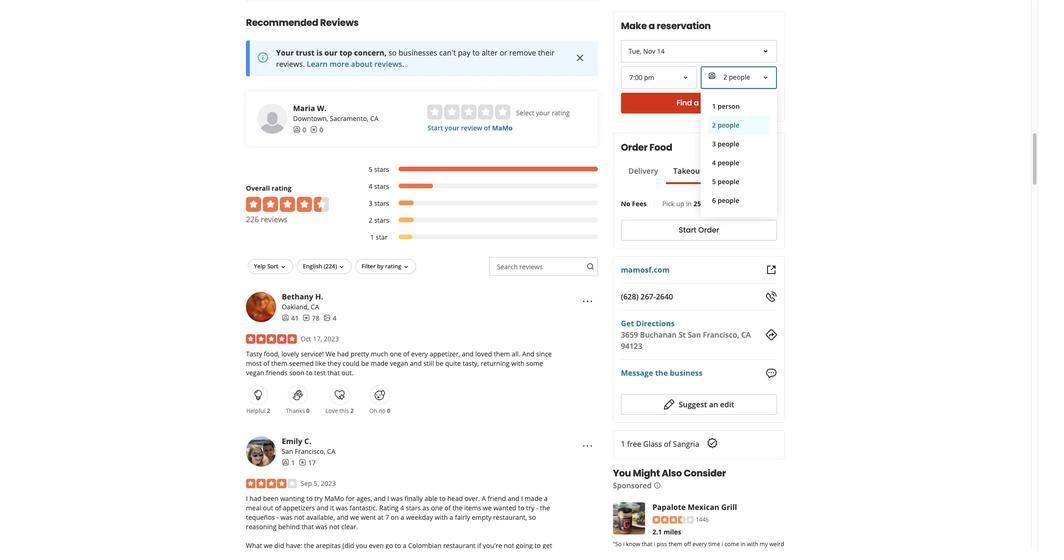 Task type: describe. For each thing, give the bounding box(es) containing it.
16 review v2 image for maria
[[310, 126, 318, 134]]

226 reviews
[[246, 214, 288, 225]]

to up restaurant,
[[518, 504, 525, 513]]

your trust is our top concern,
[[276, 47, 387, 58]]

grill
[[722, 503, 738, 513]]

(628) 267-2640
[[621, 292, 674, 302]]

menu image for bethany h.
[[582, 296, 594, 308]]

friend
[[488, 495, 506, 503]]

photo of bethany h. image
[[246, 292, 276, 322]]

san inside emily c. san francisco, ca
[[282, 447, 293, 456]]

6 people
[[713, 196, 740, 205]]

16 chevron down v2 image
[[280, 263, 287, 271]]

(no rating) image
[[428, 105, 511, 120]]

(224)
[[324, 263, 337, 271]]

filter reviews by 2 stars rating element
[[359, 216, 598, 225]]

stars for 2 stars
[[374, 216, 389, 225]]

filter reviews by 1 star rating element
[[359, 233, 598, 242]]

recommended
[[246, 16, 319, 29]]

16 review v2 image
[[303, 315, 310, 322]]

17,
[[313, 335, 322, 344]]

alter
[[482, 47, 498, 58]]

like
[[316, 359, 326, 368]]

and up "clear."
[[337, 513, 349, 522]]

5 people button
[[709, 173, 770, 191]]

san inside get directions 3659 buchanan st san francisco, ca 94123
[[688, 330, 702, 340]]

your for select
[[536, 108, 550, 117]]

all.
[[512, 350, 521, 359]]

recommended reviews element
[[216, 0, 628, 550]]

0 horizontal spatial them
[[271, 359, 288, 368]]

35
[[704, 199, 711, 208]]

0 horizontal spatial we
[[350, 513, 359, 522]]

filter
[[362, 263, 376, 271]]

was up the rating
[[391, 495, 403, 503]]

"so i know that i piss them off every time i come in with my weird order. but i dont…"
[[613, 541, 785, 550]]

love
[[326, 407, 338, 415]]

person
[[718, 102, 740, 111]]

5 stars
[[369, 165, 389, 174]]

and up the tasty,
[[462, 350, 474, 359]]

suggest an edit button
[[621, 395, 778, 415]]

downtown,
[[293, 114, 328, 123]]

photo of emily c. image
[[246, 437, 276, 467]]

and left it at the bottom left of page
[[317, 504, 329, 513]]

edit
[[721, 400, 735, 410]]

2 reviews. from the left
[[375, 59, 405, 69]]

had inside i had been wanting to try mamo for ages, and i was finally able to head over. a friend and i made a meal out of appetizers and it was fantastic. rating 4 stars as one of the items we wanted to try - the tequeños - was not available, and we went at 7 on a weekday with a fairly empty restaurant, so reasoning behind that was not clear.
[[250, 495, 261, 503]]

learn more about reviews. link
[[307, 59, 405, 69]]

bethany h. link
[[282, 292, 323, 302]]

0 vertical spatial in
[[687, 199, 692, 208]]

your for start
[[445, 123, 460, 132]]

i right but
[[642, 549, 643, 550]]

i right "so
[[624, 541, 625, 549]]

message the business button
[[621, 368, 703, 379]]

of down "food,"
[[263, 359, 270, 368]]

tasty
[[246, 350, 262, 359]]

rating for filter by rating
[[385, 263, 402, 271]]

25-
[[694, 199, 704, 208]]

star
[[376, 233, 388, 242]]

to right 'able' at the bottom left of page
[[440, 495, 446, 503]]

(2 reactions) element for love this 2
[[351, 407, 354, 415]]

message the business
[[621, 368, 703, 379]]

english (224)
[[303, 263, 337, 271]]

2 right the helpful
[[267, 407, 270, 415]]

1 for 1 person
[[713, 102, 716, 111]]

6 people button
[[709, 191, 770, 210]]

24 check in v2 image
[[707, 438, 719, 449]]

4 people button
[[709, 154, 770, 173]]

of right glass
[[664, 439, 672, 450]]

0 vertical spatial we
[[483, 504, 492, 513]]

fees
[[633, 199, 647, 208]]

2 i from the left
[[388, 495, 389, 503]]

your
[[276, 47, 294, 58]]

1 star
[[371, 233, 388, 242]]

made inside i had been wanting to try mamo for ages, and i was finally able to head over. a friend and i made a meal out of appetizers and it was fantastic. rating 4 stars as one of the items we wanted to try - the tequeños - was not available, and we went at 7 on a weekday with a fairly empty restaurant, so reasoning behind that was not clear.
[[525, 495, 543, 503]]

tasty food, lovely service! we had pretty much one of every appetizer, and loved them all. and since most of them seemed like they could be made vegan and still be quite tasty, returning with some vegan friends soon to test that out.
[[246, 350, 552, 378]]

food
[[650, 141, 673, 154]]

filter by rating button
[[356, 259, 416, 274]]

takeout tab panel
[[621, 184, 711, 188]]

you
[[613, 467, 631, 480]]

seemed
[[289, 359, 314, 368]]

people for 4 people
[[718, 158, 740, 167]]

4 for 4
[[333, 314, 337, 323]]

had inside tasty food, lovely service! we had pretty much one of every appetizer, and loved them all. and since most of them seemed like they could be made vegan and still be quite tasty, returning with some vegan friends soon to test that out.
[[337, 350, 349, 359]]

3 people
[[713, 140, 740, 149]]

emily c. san francisco, ca
[[282, 437, 336, 456]]

of right 'much'
[[404, 350, 410, 359]]

make
[[621, 19, 647, 33]]

sangria
[[674, 439, 700, 450]]

close image
[[575, 52, 586, 64]]

24 phone v2 image
[[766, 291, 778, 303]]

most
[[246, 359, 262, 368]]

for
[[346, 495, 355, 503]]

filter by rating
[[362, 263, 402, 271]]

reviews for search reviews
[[520, 263, 543, 271]]

0 vertical spatial try
[[315, 495, 323, 503]]

to inside tasty food, lovely service! we had pretty much one of every appetizer, and loved them all. and since most of them seemed like they could be made vegan and still be quite tasty, returning with some vegan friends soon to test that out.
[[306, 369, 313, 378]]

yelp sort button
[[248, 259, 293, 274]]

we
[[326, 350, 336, 359]]

emily c. link
[[282, 437, 311, 447]]

1 horizontal spatial the
[[540, 504, 551, 513]]

loved
[[476, 350, 492, 359]]

thanks 0
[[286, 407, 310, 415]]

and up wanted
[[508, 495, 520, 503]]

1 vertical spatial vegan
[[246, 369, 265, 378]]

with inside i had been wanting to try mamo for ages, and i was finally able to head over. a friend and i made a meal out of appetizers and it was fantastic. rating 4 stars as one of the items we wanted to try - the tequeños - was not available, and we went at 7 on a weekday with a fairly empty restaurant, so reasoning behind that was not clear.
[[435, 513, 448, 522]]

1 for 1 free glass of sangria
[[621, 439, 626, 450]]

rating for select your rating
[[552, 108, 570, 117]]

(628)
[[621, 292, 639, 302]]

4.5 star rating image
[[246, 197, 329, 212]]

0 vertical spatial them
[[494, 350, 510, 359]]

3 for 3 stars
[[369, 199, 373, 208]]

0 horizontal spatial not
[[294, 513, 305, 522]]

that inside i had been wanting to try mamo for ages, and i was finally able to head over. a friend and i made a meal out of appetizers and it was fantastic. rating 4 stars as one of the items we wanted to try - the tequeños - was not available, and we went at 7 on a weekday with a fairly empty restaurant, so reasoning behind that was not clear.
[[302, 523, 314, 532]]

some
[[527, 359, 544, 368]]

i right time at the bottom
[[722, 541, 724, 549]]

sep 5, 2023
[[301, 479, 336, 488]]

0 horizontal spatial the
[[453, 504, 463, 513]]

out
[[263, 504, 273, 513]]

photos element
[[323, 314, 337, 323]]

1 i from the left
[[246, 495, 248, 503]]

select your rating
[[517, 108, 570, 117]]

fairly
[[455, 513, 471, 522]]

meal
[[246, 504, 261, 513]]

of right 'out'
[[275, 504, 281, 513]]

no
[[379, 407, 386, 415]]

no
[[621, 199, 631, 208]]

reviews element for h.
[[303, 314, 320, 323]]

helpful
[[247, 407, 266, 415]]

made inside tasty food, lovely service! we had pretty much one of every appetizer, and loved them all. and since most of them seemed like they could be made vegan and still be quite tasty, returning with some vegan friends soon to test that out.
[[371, 359, 389, 368]]

that inside "so i know that i piss them off every time i come in with my weird order. but i dont…"
[[642, 541, 653, 549]]

people for 2 people
[[718, 121, 740, 130]]

about
[[351, 59, 373, 69]]

4 people
[[713, 158, 740, 167]]

was down available,
[[316, 523, 328, 532]]

directions
[[637, 319, 675, 329]]

yelp sort
[[254, 263, 279, 271]]

1 horizontal spatial mamo
[[492, 123, 513, 132]]

2640
[[656, 292, 674, 302]]

(2 reactions) element for helpful 2
[[267, 407, 270, 415]]

bethany h. oakland, ca
[[282, 292, 323, 312]]

fantastic.
[[350, 504, 378, 513]]

start for start order
[[679, 225, 697, 236]]

top
[[340, 47, 352, 58]]

and up the rating
[[374, 495, 386, 503]]

head
[[448, 495, 463, 503]]

come
[[725, 541, 740, 549]]

find a table
[[677, 98, 722, 109]]

reviews
[[320, 16, 359, 29]]

to up appetizers
[[307, 495, 313, 503]]

wanted
[[494, 504, 517, 513]]

1 inside friends element
[[291, 459, 295, 468]]

no fees
[[621, 199, 647, 208]]

pick up in 25-35 mins
[[663, 199, 728, 208]]

1 horizontal spatial not
[[330, 523, 340, 532]]

16 review v2 image for emily
[[299, 460, 307, 467]]

find
[[677, 98, 693, 109]]

friends element for emily c.
[[282, 459, 295, 468]]

24 external link v2 image
[[766, 265, 778, 276]]

the inside button
[[656, 368, 668, 379]]

appetizers
[[283, 504, 315, 513]]

filter reviews by 3 stars rating element
[[359, 199, 598, 208]]



Task type: locate. For each thing, give the bounding box(es) containing it.
0 vertical spatial vegan
[[390, 359, 409, 368]]

with inside "so i know that i piss them off every time i come in with my weird order. but i dont…"
[[748, 541, 759, 549]]

rating element
[[428, 105, 511, 120]]

1 people from the top
[[718, 121, 740, 130]]

3 stars
[[369, 199, 389, 208]]

1 horizontal spatial had
[[337, 350, 349, 359]]

3 for 3 people
[[713, 140, 716, 149]]

friends element down downtown,
[[293, 125, 307, 135]]

francisco, inside emily c. san francisco, ca
[[295, 447, 326, 456]]

1 inside "button"
[[713, 102, 716, 111]]

ages,
[[357, 495, 372, 503]]

0 vertical spatial with
[[512, 359, 525, 368]]

start inside recommended reviews element
[[428, 123, 443, 132]]

not left "clear."
[[330, 523, 340, 532]]

people for 5 people
[[718, 177, 740, 186]]

every inside tasty food, lovely service! we had pretty much one of every appetizer, and loved them all. and since most of them seemed like they could be made vegan and still be quite tasty, returning with some vegan friends soon to test that out.
[[411, 350, 428, 359]]

2 inside button
[[713, 121, 716, 130]]

order
[[621, 141, 648, 154], [699, 225, 720, 236]]

0 vertical spatial 3
[[713, 140, 716, 149]]

16 review v2 image left 17
[[299, 460, 307, 467]]

be right "still"
[[436, 359, 444, 368]]

16 friends v2 image for maria
[[293, 126, 301, 134]]

was right it at the bottom left of page
[[336, 504, 348, 513]]

1 vertical spatial order
[[699, 225, 720, 236]]

stars up 2 stars
[[374, 199, 389, 208]]

finally
[[405, 495, 423, 503]]

people inside 6 people button
[[718, 196, 740, 205]]

16 friends v2 image
[[293, 126, 301, 134], [282, 315, 290, 322], [282, 460, 290, 467]]

1 vertical spatial 5
[[713, 177, 716, 186]]

stars inside i had been wanting to try mamo for ages, and i was finally able to head over. a friend and i made a meal out of appetizers and it was fantastic. rating 4 stars as one of the items we wanted to try - the tequeños - was not available, and we went at 7 on a weekday with a fairly empty restaurant, so reasoning behind that was not clear.
[[406, 504, 421, 513]]

was up behind
[[281, 513, 293, 522]]

reviews element
[[310, 125, 323, 135], [303, 314, 320, 323], [299, 459, 316, 468]]

takeout
[[674, 166, 703, 176]]

0 horizontal spatial 5
[[369, 165, 373, 174]]

(0 reactions) element right no
[[387, 407, 391, 415]]

0 vertical spatial that
[[328, 369, 340, 378]]

the right wanted
[[540, 504, 551, 513]]

16 chevron down v2 image inside english (224) dropdown button
[[338, 263, 346, 271]]

5 inside button
[[713, 177, 716, 186]]

0 vertical spatial 16 friends v2 image
[[293, 126, 301, 134]]

we up "clear."
[[350, 513, 359, 522]]

to left test
[[306, 369, 313, 378]]

16 friends v2 image left 41
[[282, 315, 290, 322]]

1 for 1 star
[[371, 233, 374, 242]]

trust
[[296, 47, 315, 58]]

mamo
[[492, 123, 513, 132], [325, 495, 344, 503]]

people down person
[[718, 121, 740, 130]]

1 horizontal spatial one
[[431, 504, 443, 513]]

2 vertical spatial with
[[748, 541, 759, 549]]

1 horizontal spatial i
[[388, 495, 389, 503]]

1 vertical spatial with
[[435, 513, 448, 522]]

16 chevron down v2 image
[[338, 263, 346, 271], [403, 263, 410, 271]]

bethany
[[282, 292, 314, 302]]

16 chevron down v2 image right filter by rating
[[403, 263, 410, 271]]

reviews down 4.5 star rating 'image'
[[261, 214, 288, 225]]

rating inside filter by rating popup button
[[385, 263, 402, 271]]

1 16 chevron down v2 image from the left
[[338, 263, 346, 271]]

0 horizontal spatial one
[[390, 350, 402, 359]]

one right 'much'
[[390, 350, 402, 359]]

1 vertical spatial 2023
[[321, 479, 336, 488]]

16 friends v2 image for bethany
[[282, 315, 290, 322]]

3 inside button
[[713, 140, 716, 149]]

you might also consider
[[613, 467, 727, 480]]

be
[[361, 359, 369, 368], [436, 359, 444, 368]]

get directions 3659 buchanan st san francisco, ca 94123
[[621, 319, 752, 352]]

know
[[626, 541, 641, 549]]

order inside button
[[699, 225, 720, 236]]

2 vertical spatial them
[[669, 541, 683, 549]]

of
[[484, 123, 491, 132], [404, 350, 410, 359], [263, 359, 270, 368], [664, 439, 672, 450], [275, 504, 281, 513], [445, 504, 451, 513]]

(0 reactions) element for oh no 0
[[387, 407, 391, 415]]

businesses
[[399, 47, 438, 58]]

vegan left "still"
[[390, 359, 409, 368]]

0 horizontal spatial had
[[250, 495, 261, 503]]

maria
[[293, 103, 315, 113]]

1 vertical spatial we
[[350, 513, 359, 522]]

this
[[340, 407, 349, 415]]

get
[[621, 319, 635, 329]]

2 horizontal spatial with
[[748, 541, 759, 549]]

0 horizontal spatial (2 reactions) element
[[267, 407, 270, 415]]

2 people from the top
[[718, 140, 740, 149]]

4 inside 'button'
[[713, 158, 716, 167]]

0 vertical spatial francisco,
[[703, 330, 740, 340]]

of right review
[[484, 123, 491, 132]]

2 horizontal spatial that
[[642, 541, 653, 549]]

1 vertical spatial try
[[527, 504, 535, 513]]

in right come
[[741, 541, 746, 549]]

0 horizontal spatial be
[[361, 359, 369, 368]]

3 people from the top
[[718, 158, 740, 167]]

ca inside maria w. downtown, sacramento, ca
[[370, 114, 379, 123]]

try up restaurant,
[[527, 504, 535, 513]]

learn more about reviews.
[[307, 59, 405, 69]]

1 horizontal spatial made
[[525, 495, 543, 503]]

thanks
[[286, 407, 305, 415]]

5,
[[314, 479, 319, 488]]

reviews element containing 0
[[310, 125, 323, 135]]

2 be from the left
[[436, 359, 444, 368]]

rating right select
[[552, 108, 570, 117]]

0 vertical spatial so
[[389, 47, 397, 58]]

overall rating
[[246, 184, 292, 193]]

0 horizontal spatial francisco,
[[295, 447, 326, 456]]

0 horizontal spatial -
[[277, 513, 279, 522]]

start order
[[679, 225, 720, 236]]

3 i from the left
[[522, 495, 523, 503]]

try down sep 5, 2023
[[315, 495, 323, 503]]

0 horizontal spatial so
[[389, 47, 397, 58]]

0 vertical spatial 16 review v2 image
[[310, 126, 318, 134]]

stars for 5 stars
[[374, 165, 389, 174]]

0 vertical spatial made
[[371, 359, 389, 368]]

message
[[621, 368, 654, 379]]

reservation
[[657, 19, 711, 33]]

i up the meal
[[246, 495, 248, 503]]

i up restaurant,
[[522, 495, 523, 503]]

i left piss
[[654, 541, 656, 549]]

to right pay
[[473, 47, 480, 58]]

2 16 chevron down v2 image from the left
[[403, 263, 410, 271]]

people for 6 people
[[718, 196, 740, 205]]

4 for 4 people
[[713, 158, 716, 167]]

still
[[424, 359, 434, 368]]

made up restaurant,
[[525, 495, 543, 503]]

that inside tasty food, lovely service! we had pretty much one of every appetizer, and loved them all. and since most of them seemed like they could be made vegan and still be quite tasty, returning with some vegan friends soon to test that out.
[[328, 369, 340, 378]]

people up '6 people'
[[718, 177, 740, 186]]

with left fairly
[[435, 513, 448, 522]]

people inside 4 people 'button'
[[718, 158, 740, 167]]

16 info v2 image
[[654, 483, 662, 490]]

5 inside recommended reviews element
[[369, 165, 373, 174]]

people inside '3 people' button
[[718, 140, 740, 149]]

people inside 2 people button
[[718, 121, 740, 130]]

delivery
[[629, 166, 659, 176]]

with left my
[[748, 541, 759, 549]]

one inside tasty food, lovely service! we had pretty much one of every appetizer, and loved them all. and since most of them seemed like they could be made vegan and still be quite tasty, returning with some vegan friends soon to test that out.
[[390, 350, 402, 359]]

4 right 16 photos v2
[[333, 314, 337, 323]]

by
[[377, 263, 384, 271]]

0 inside friends element
[[303, 125, 307, 134]]

weekday
[[406, 513, 433, 522]]

1 horizontal spatial 3
[[713, 140, 716, 149]]

1 horizontal spatial your
[[536, 108, 550, 117]]

photo of maria w. image
[[257, 104, 288, 134]]

sort
[[267, 263, 279, 271]]

ca left 24 directions v2 image
[[742, 330, 752, 340]]

stars for 4 stars
[[374, 182, 389, 191]]

4 star rating image
[[246, 479, 297, 489]]

16 photos v2 image
[[323, 315, 331, 322]]

2.1 miles
[[653, 528, 682, 537]]

0 vertical spatial rating
[[552, 108, 570, 117]]

1 vertical spatial that
[[302, 523, 314, 532]]

start inside button
[[679, 225, 697, 236]]

5 for 5 stars
[[369, 165, 373, 174]]

filter reviews by 4 stars rating element
[[359, 182, 598, 191]]

0 vertical spatial one
[[390, 350, 402, 359]]

reviews element for w.
[[310, 125, 323, 135]]

a
[[482, 495, 486, 503]]

(2 reactions) element right this
[[351, 407, 354, 415]]

1 vertical spatial 16 review v2 image
[[299, 460, 307, 467]]

we down a
[[483, 504, 492, 513]]

not down appetizers
[[294, 513, 305, 522]]

2 up 1 star
[[369, 216, 373, 225]]

1 left free on the bottom right of the page
[[621, 439, 626, 450]]

able
[[425, 495, 438, 503]]

order down 35
[[699, 225, 720, 236]]

francisco, right the st
[[703, 330, 740, 340]]

5 up 6
[[713, 177, 716, 186]]

1 horizontal spatial reviews.
[[375, 59, 405, 69]]

off
[[684, 541, 692, 549]]

start for start your review of mamo
[[428, 123, 443, 132]]

the down head
[[453, 504, 463, 513]]

4 inside i had been wanting to try mamo for ages, and i was finally able to head over. a friend and i made a meal out of appetizers and it was fantastic. rating 4 stars as one of the items we wanted to try - the tequeños - was not available, and we went at 7 on a weekday with a fairly empty restaurant, so reasoning behind that was not clear.
[[401, 504, 404, 513]]

one inside i had been wanting to try mamo for ages, and i was finally able to head over. a friend and i made a meal out of appetizers and it was fantastic. rating 4 stars as one of the items we wanted to try - the tequeños - was not available, and we went at 7 on a weekday with a fairly empty restaurant, so reasoning behind that was not clear.
[[431, 504, 443, 513]]

4 right the rating
[[401, 504, 404, 513]]

2 horizontal spatial the
[[656, 368, 668, 379]]

1 horizontal spatial -
[[537, 504, 539, 513]]

francisco, down c.
[[295, 447, 326, 456]]

1 free glass of sangria
[[621, 439, 700, 450]]

start your review of mamo
[[428, 123, 513, 132]]

2 vertical spatial reviews element
[[299, 459, 316, 468]]

1 vertical spatial rating
[[272, 184, 292, 193]]

None radio
[[428, 105, 443, 120], [462, 105, 477, 120], [479, 105, 494, 120], [428, 105, 443, 120], [462, 105, 477, 120], [479, 105, 494, 120]]

start left review
[[428, 123, 443, 132]]

oakland,
[[282, 303, 309, 312]]

0 horizontal spatial try
[[315, 495, 323, 503]]

2 horizontal spatial them
[[669, 541, 683, 549]]

reviews element containing 78
[[303, 314, 320, 323]]

(2 reactions) element
[[267, 407, 270, 415], [351, 407, 354, 415]]

- right wanted
[[537, 504, 539, 513]]

rating up 4.5 star rating 'image'
[[272, 184, 292, 193]]

2023 right the 5,
[[321, 479, 336, 488]]

1 vertical spatial them
[[271, 359, 288, 368]]

4 inside photos element
[[333, 314, 337, 323]]

16 chevron down v2 image for english (224)
[[338, 263, 346, 271]]

0 horizontal spatial reviews.
[[276, 59, 305, 69]]

1 horizontal spatial 16 review v2 image
[[310, 126, 318, 134]]

search reviews
[[497, 263, 543, 271]]

0 vertical spatial reviews element
[[310, 125, 323, 135]]

reviews right search
[[520, 263, 543, 271]]

1 (2 reactions) element from the left
[[267, 407, 270, 415]]

might
[[633, 467, 660, 480]]

suggest an edit
[[679, 400, 735, 410]]

0 horizontal spatial mamo
[[325, 495, 344, 503]]

1 horizontal spatial every
[[693, 541, 707, 549]]

4 up the 3 stars
[[369, 182, 373, 191]]

0 horizontal spatial 16 chevron down v2 image
[[338, 263, 346, 271]]

1 horizontal spatial be
[[436, 359, 444, 368]]

to inside so businesses can't pay to alter or remove their reviews.
[[473, 47, 480, 58]]

that right but
[[642, 541, 653, 549]]

can't
[[440, 47, 456, 58]]

tasty,
[[463, 359, 479, 368]]

16 review v2 image
[[310, 126, 318, 134], [299, 460, 307, 467]]

1 vertical spatial reviews element
[[303, 314, 320, 323]]

1 left person
[[713, 102, 716, 111]]

rating
[[552, 108, 570, 117], [272, 184, 292, 193], [385, 263, 402, 271]]

2 vertical spatial that
[[642, 541, 653, 549]]

0 vertical spatial 2023
[[324, 335, 339, 344]]

so inside so businesses can't pay to alter or remove their reviews.
[[389, 47, 397, 58]]

remove
[[510, 47, 537, 58]]

friends element containing 41
[[282, 314, 299, 323]]

1 horizontal spatial so
[[529, 513, 536, 522]]

3 up 2 stars
[[369, 199, 373, 208]]

  text field inside recommended reviews element
[[490, 257, 598, 276]]

5
[[369, 165, 373, 174], [713, 177, 716, 186]]

5 people from the top
[[718, 196, 740, 205]]

0 vertical spatial every
[[411, 350, 428, 359]]

with inside tasty food, lovely service! we had pretty much one of every appetizer, and loved them all. and since most of them seemed like they could be made vegan and still be quite tasty, returning with some vegan friends soon to test that out.
[[512, 359, 525, 368]]

ca inside emily c. san francisco, ca
[[327, 447, 336, 456]]

16 friends v2 image for emily
[[282, 460, 290, 467]]

filter reviews by 5 stars rating element
[[359, 165, 598, 174]]

3 inside recommended reviews element
[[369, 199, 373, 208]]

2023
[[324, 335, 339, 344], [321, 479, 336, 488]]

2 right this
[[351, 407, 354, 415]]

  text field
[[490, 257, 598, 276]]

friends element
[[293, 125, 307, 135], [282, 314, 299, 323], [282, 459, 295, 468]]

0 horizontal spatial made
[[371, 359, 389, 368]]

my
[[760, 541, 768, 549]]

friends
[[266, 369, 288, 378]]

order.
[[613, 549, 630, 550]]

0 vertical spatial -
[[537, 504, 539, 513]]

4 up '5 people'
[[713, 158, 716, 167]]

reasoning
[[246, 523, 277, 532]]

267-
[[641, 292, 656, 302]]

reviews element down downtown,
[[310, 125, 323, 135]]

1 vertical spatial made
[[525, 495, 543, 503]]

love this 2
[[326, 407, 354, 415]]

0 horizontal spatial with
[[435, 513, 448, 522]]

so right restaurant,
[[529, 513, 536, 522]]

people up '5 people'
[[718, 158, 740, 167]]

one right as
[[431, 504, 443, 513]]

1 person
[[713, 102, 740, 111]]

menu image
[[582, 296, 594, 308], [582, 441, 594, 452]]

2 vertical spatial 16 friends v2 image
[[282, 460, 290, 467]]

reviews. down concern,
[[375, 59, 405, 69]]

0 horizontal spatial every
[[411, 350, 428, 359]]

oh
[[370, 407, 378, 415]]

get directions link
[[621, 319, 675, 329]]

them up the returning
[[494, 350, 510, 359]]

that down 'they'
[[328, 369, 340, 378]]

them inside "so i know that i piss them off every time i come in with my weird order. but i dont…"
[[669, 541, 683, 549]]

order up delivery
[[621, 141, 648, 154]]

1 menu image from the top
[[582, 296, 594, 308]]

san right the st
[[688, 330, 702, 340]]

0 inside reviews element
[[320, 125, 323, 134]]

1 (0 reactions) element from the left
[[307, 407, 310, 415]]

people inside '5 people' button
[[718, 177, 740, 186]]

2 (2 reactions) element from the left
[[351, 407, 354, 415]]

0 vertical spatial friends element
[[293, 125, 307, 135]]

16 review v2 image down downtown,
[[310, 126, 318, 134]]

1 vertical spatial not
[[330, 523, 340, 532]]

1 left 17
[[291, 459, 295, 468]]

every up "still"
[[411, 350, 428, 359]]

so inside i had been wanting to try mamo for ages, and i was finally able to head over. a friend and i made a meal out of appetizers and it was fantastic. rating 4 stars as one of the items we wanted to try - the tequeños - was not available, and we went at 7 on a weekday with a fairly empty restaurant, so reasoning behind that was not clear.
[[529, 513, 536, 522]]

make a reservation
[[621, 19, 711, 33]]

1 horizontal spatial 16 chevron down v2 image
[[403, 263, 410, 271]]

friends element containing 0
[[293, 125, 307, 135]]

menu image for emily c.
[[582, 441, 594, 452]]

3 up 4 people
[[713, 140, 716, 149]]

reviews element for c.
[[299, 459, 316, 468]]

people for 3 people
[[718, 140, 740, 149]]

2 horizontal spatial rating
[[552, 108, 570, 117]]

them left off
[[669, 541, 683, 549]]

english
[[303, 263, 323, 271]]

so right concern,
[[389, 47, 397, 58]]

3 people button
[[709, 135, 770, 154]]

with
[[512, 359, 525, 368], [435, 513, 448, 522], [748, 541, 759, 549]]

out.
[[342, 369, 354, 378]]

stars down finally at the bottom of the page
[[406, 504, 421, 513]]

every right off
[[693, 541, 707, 549]]

2 people button
[[709, 116, 770, 135]]

1 vertical spatial every
[[693, 541, 707, 549]]

search image
[[587, 263, 594, 271]]

1 vertical spatial mamo
[[325, 495, 344, 503]]

glass
[[644, 439, 662, 450]]

4 for 4 stars
[[369, 182, 373, 191]]

start
[[428, 123, 443, 132], [679, 225, 697, 236]]

16 chevron down v2 image for filter by rating
[[403, 263, 410, 271]]

(0 reactions) element
[[307, 407, 310, 415], [387, 407, 391, 415]]

0 horizontal spatial that
[[302, 523, 314, 532]]

0 vertical spatial start
[[428, 123, 443, 132]]

friends element for bethany h.
[[282, 314, 299, 323]]

1 horizontal spatial (2 reactions) element
[[351, 407, 354, 415]]

None radio
[[445, 105, 460, 120], [496, 105, 511, 120], [445, 105, 460, 120], [496, 105, 511, 120]]

had up the meal
[[250, 495, 261, 503]]

overall
[[246, 184, 270, 193]]

reviews element down emily c. san francisco, ca
[[299, 459, 316, 468]]

16 friends v2 image down downtown,
[[293, 126, 301, 134]]

4 people from the top
[[718, 177, 740, 186]]

that down available,
[[302, 523, 314, 532]]

start down up at the top of the page
[[679, 225, 697, 236]]

menu image left free on the bottom right of the page
[[582, 441, 594, 452]]

in inside "so i know that i piss them off every time i come in with my weird order. but i dont…"
[[741, 541, 746, 549]]

1 horizontal spatial start
[[679, 225, 697, 236]]

i up the rating
[[388, 495, 389, 503]]

2.1
[[653, 528, 662, 537]]

0 horizontal spatial your
[[445, 123, 460, 132]]

reviews for 226 reviews
[[261, 214, 288, 225]]

ca right 'sacramento,'
[[370, 114, 379, 123]]

francisco, inside get directions 3659 buchanan st san francisco, ca 94123
[[703, 330, 740, 340]]

your right select
[[536, 108, 550, 117]]

rating right by
[[385, 263, 402, 271]]

we
[[483, 504, 492, 513], [350, 513, 359, 522]]

them up friends
[[271, 359, 288, 368]]

of down head
[[445, 504, 451, 513]]

friends element for maria w.
[[293, 125, 307, 135]]

up
[[677, 199, 685, 208]]

empty
[[472, 513, 492, 522]]

1 be from the left
[[361, 359, 369, 368]]

1 horizontal spatial order
[[699, 225, 720, 236]]

0 horizontal spatial i
[[246, 495, 248, 503]]

0 horizontal spatial (0 reactions) element
[[307, 407, 310, 415]]

mins
[[713, 199, 728, 208]]

tab list
[[621, 166, 711, 184]]

also
[[662, 467, 682, 480]]

learn
[[307, 59, 328, 69]]

41
[[291, 314, 299, 323]]

0 vertical spatial menu image
[[582, 296, 594, 308]]

3.5 star rating image
[[653, 517, 694, 525]]

0 vertical spatial mamo
[[492, 123, 513, 132]]

behind
[[278, 523, 300, 532]]

ca inside get directions 3659 buchanan st san francisco, ca 94123
[[742, 330, 752, 340]]

info alert
[[246, 40, 598, 76]]

Select a date text field
[[621, 40, 778, 63]]

1 vertical spatial had
[[250, 495, 261, 503]]

24 directions v2 image
[[766, 330, 778, 341]]

24 pencil v2 image
[[664, 399, 675, 411]]

as
[[423, 504, 430, 513]]

16 friends v2 image down emily
[[282, 460, 290, 467]]

24 info v2 image
[[257, 52, 269, 63]]

2023 for c.
[[321, 479, 336, 488]]

1 vertical spatial menu image
[[582, 441, 594, 452]]

5 people
[[713, 177, 740, 186]]

1 horizontal spatial reviews
[[520, 263, 543, 271]]

search
[[497, 263, 518, 271]]

1 horizontal spatial try
[[527, 504, 535, 513]]

5 for 5 people
[[713, 177, 716, 186]]

reviews. inside so businesses can't pay to alter or remove their reviews.
[[276, 59, 305, 69]]

tab list containing delivery
[[621, 166, 711, 184]]

2 (0 reactions) element from the left
[[387, 407, 391, 415]]

ca down h.
[[311, 303, 319, 312]]

0 vertical spatial order
[[621, 141, 648, 154]]

test
[[314, 369, 326, 378]]

every
[[411, 350, 428, 359], [693, 541, 707, 549]]

0 vertical spatial your
[[536, 108, 550, 117]]

0 vertical spatial reviews
[[261, 214, 288, 225]]

and left "still"
[[410, 359, 422, 368]]

mamo inside i had been wanting to try mamo for ages, and i was finally able to head over. a friend and i made a meal out of appetizers and it was fantastic. rating 4 stars as one of the items we wanted to try - the tequeños - was not available, and we went at 7 on a weekday with a fairly empty restaurant, so reasoning behind that was not clear.
[[325, 495, 344, 503]]

1 vertical spatial start
[[679, 225, 697, 236]]

2023 for h.
[[324, 335, 339, 344]]

quite
[[445, 359, 461, 368]]

reviews element containing 17
[[299, 459, 316, 468]]

1 horizontal spatial vegan
[[390, 359, 409, 368]]

every inside "so i know that i piss them off every time i come in with my weird order. but i dont…"
[[693, 541, 707, 549]]

1 reviews. from the left
[[276, 59, 305, 69]]

find a table link
[[621, 93, 778, 114]]

friends element down oakland,
[[282, 314, 299, 323]]

stars for 3 stars
[[374, 199, 389, 208]]

0 horizontal spatial rating
[[272, 184, 292, 193]]

5 star rating image
[[246, 335, 297, 344]]

papalote mexican grill image
[[613, 503, 645, 535]]

1 vertical spatial -
[[277, 513, 279, 522]]

review
[[461, 123, 483, 132]]

24 message v2 image
[[766, 368, 778, 379]]

st
[[679, 330, 686, 340]]

1 horizontal spatial with
[[512, 359, 525, 368]]

ca inside bethany h. oakland, ca
[[311, 303, 319, 312]]

or
[[500, 47, 508, 58]]

2 menu image from the top
[[582, 441, 594, 452]]

1 horizontal spatial 5
[[713, 177, 716, 186]]

None field
[[701, 66, 778, 218], [622, 67, 697, 88], [701, 66, 778, 218], [622, 67, 697, 88]]

stars up 4 stars
[[374, 165, 389, 174]]

(0 reactions) element for thanks 0
[[307, 407, 310, 415]]

friends element containing 1
[[282, 459, 295, 468]]

oct 17, 2023
[[301, 335, 339, 344]]

mexican
[[688, 503, 720, 513]]

16 chevron down v2 image inside filter by rating popup button
[[403, 263, 410, 271]]

0 horizontal spatial reviews
[[261, 214, 288, 225]]



Task type: vqa. For each thing, say whether or not it's contained in the screenshot.
Cost
no



